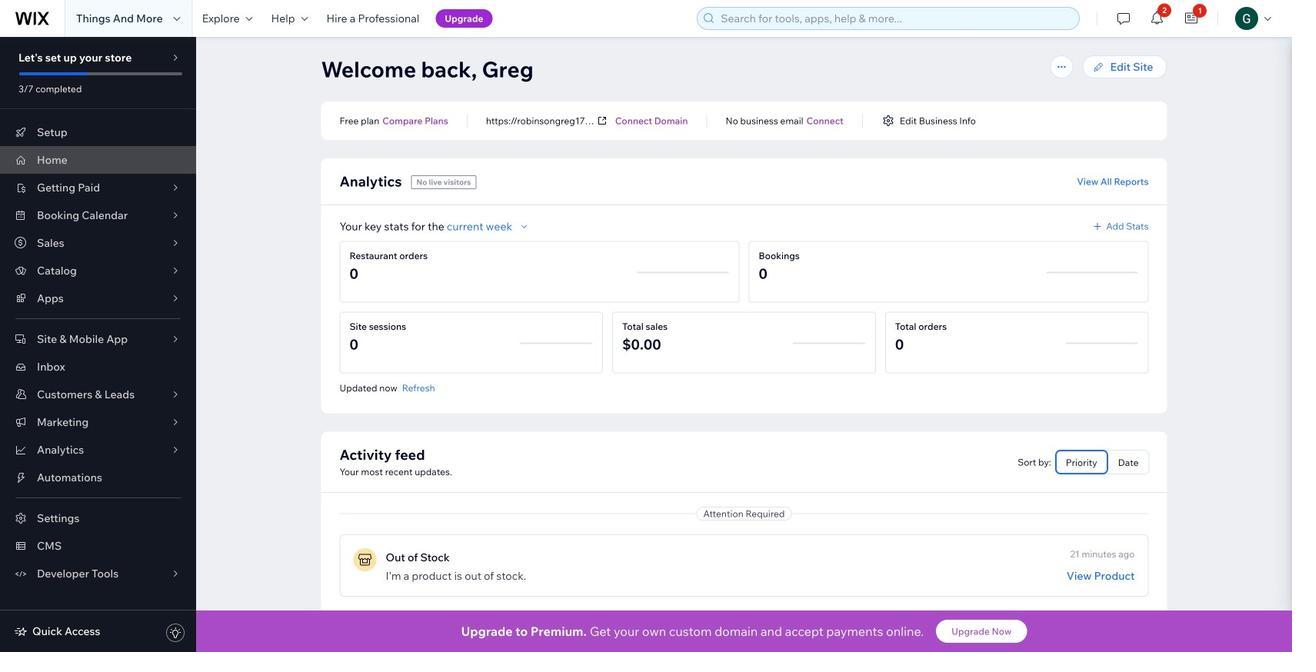 Task type: vqa. For each thing, say whether or not it's contained in the screenshot.
Pending Review (0) button at the top
no



Task type: describe. For each thing, give the bounding box(es) containing it.
Search for tools, apps, help & more... field
[[716, 8, 1075, 29]]

sidebar element
[[0, 37, 196, 652]]



